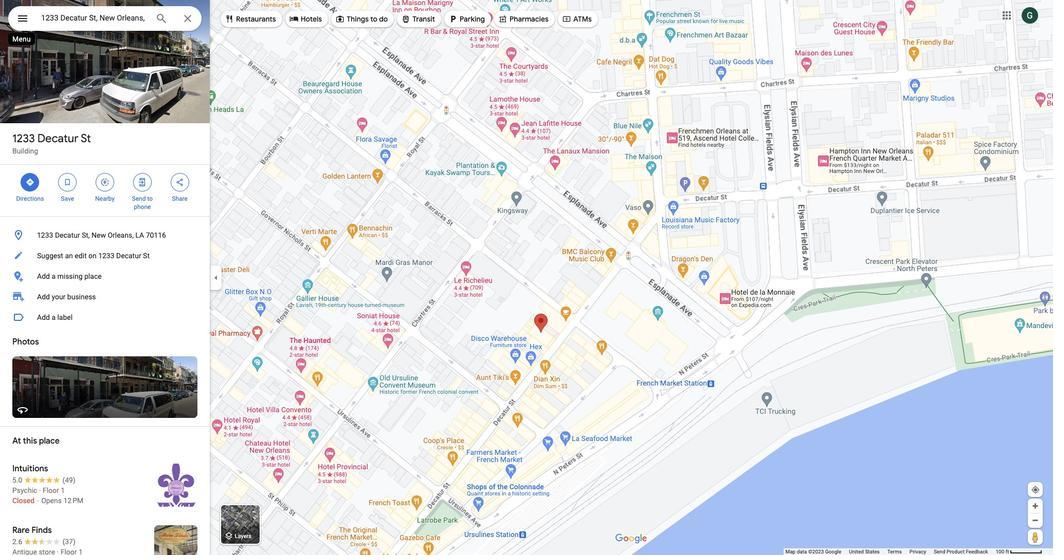 Task type: describe. For each thing, give the bounding box(es) containing it.
united states button
[[849, 549, 880, 556]]

add for add your business
[[37, 293, 50, 301]]

hotels
[[301, 14, 322, 24]]

google
[[825, 550, 841, 555]]

12 pm
[[63, 497, 83, 505]]

your
[[52, 293, 65, 301]]

2 vertical spatial decatur
[[116, 252, 141, 260]]

rare
[[12, 526, 30, 536]]

add a label
[[37, 314, 73, 322]]


[[138, 177, 147, 188]]

add a missing place
[[37, 273, 102, 281]]

united
[[849, 550, 864, 555]]

privacy button
[[910, 549, 926, 556]]


[[562, 13, 571, 25]]

 pharmacies
[[498, 13, 549, 25]]


[[225, 13, 234, 25]]


[[289, 13, 299, 25]]

ft
[[1006, 550, 1009, 555]]

map
[[785, 550, 796, 555]]

add for add a label
[[37, 314, 50, 322]]

st,
[[82, 231, 90, 240]]

intuitions
[[12, 464, 48, 475]]

data
[[797, 550, 807, 555]]

an
[[65, 252, 73, 260]]

show your location image
[[1031, 486, 1040, 495]]

5.0
[[12, 477, 22, 485]]

add for add a missing place
[[37, 273, 50, 281]]

100 ft button
[[996, 550, 1042, 555]]

photos
[[12, 337, 39, 348]]

none field inside '1233 decatur st, new orleans, la 70116' field
[[41, 12, 147, 24]]

save
[[61, 195, 74, 203]]

(49)
[[62, 477, 75, 485]]

to inside the send to phone
[[147, 195, 153, 203]]


[[498, 13, 508, 25]]


[[448, 13, 458, 25]]

show street view coverage image
[[1028, 530, 1043, 546]]

send for send product feedback
[[934, 550, 945, 555]]

1 vertical spatial place
[[39, 437, 60, 447]]

100
[[996, 550, 1004, 555]]

100 ft
[[996, 550, 1009, 555]]

building
[[12, 147, 38, 155]]

new
[[92, 231, 106, 240]]

this
[[23, 437, 37, 447]]

things
[[347, 14, 369, 24]]

atms
[[573, 14, 592, 24]]

transit
[[413, 14, 435, 24]]

add a missing place button
[[0, 266, 210, 287]]

restaurants
[[236, 14, 276, 24]]

send product feedback
[[934, 550, 988, 555]]

1233 decatur st main content
[[0, 0, 210, 556]]

states
[[865, 550, 880, 555]]

business
[[67, 293, 96, 301]]

1233 for st
[[12, 132, 35, 146]]

 transit
[[401, 13, 435, 25]]

place inside button
[[84, 273, 102, 281]]

psychic
[[12, 487, 37, 495]]

a for label
[[52, 314, 56, 322]]

pharmacies
[[510, 14, 549, 24]]

1233 for st,
[[37, 231, 53, 240]]

suggest an edit on 1233 decatur st
[[37, 252, 150, 260]]

send product feedback button
[[934, 549, 988, 556]]


[[16, 11, 29, 26]]

(37)
[[62, 538, 75, 547]]

share
[[172, 195, 188, 203]]

rare finds
[[12, 526, 52, 536]]

 search field
[[8, 6, 202, 33]]

terms button
[[887, 549, 902, 556]]

phone
[[134, 204, 151, 211]]

at this place
[[12, 437, 60, 447]]

decatur for st
[[37, 132, 78, 146]]

©2023
[[808, 550, 824, 555]]

floor
[[43, 487, 59, 495]]



Task type: locate. For each thing, give the bounding box(es) containing it.
2 a from the top
[[52, 314, 56, 322]]

1233 up the suggest
[[37, 231, 53, 240]]

0 horizontal spatial st
[[81, 132, 91, 146]]

0 vertical spatial decatur
[[37, 132, 78, 146]]

0 vertical spatial place
[[84, 273, 102, 281]]

2 horizontal spatial 1233
[[98, 252, 114, 260]]

send
[[132, 195, 146, 203], [934, 550, 945, 555]]

opens
[[41, 497, 62, 505]]

2 vertical spatial 1233
[[98, 252, 114, 260]]

0 vertical spatial send
[[132, 195, 146, 203]]

google account: greg robinson  
(robinsongreg175@gmail.com) image
[[1022, 7, 1038, 23]]

st inside button
[[143, 252, 150, 260]]

 atms
[[562, 13, 592, 25]]

1 vertical spatial st
[[143, 252, 150, 260]]

privacy
[[910, 550, 926, 555]]

closed
[[12, 497, 34, 505]]

0 horizontal spatial send
[[132, 195, 146, 203]]

1233 inside the 1233 decatur st building
[[12, 132, 35, 146]]

directions
[[16, 195, 44, 203]]

 restaurants
[[225, 13, 276, 25]]

send left the product
[[934, 550, 945, 555]]

1233 decatur st, new orleans, la 70116
[[37, 231, 166, 240]]

footer
[[785, 549, 996, 556]]

3 add from the top
[[37, 314, 50, 322]]

nearby
[[95, 195, 115, 203]]

0 vertical spatial 1233
[[12, 132, 35, 146]]

1 a from the top
[[52, 273, 56, 281]]

send up phone
[[132, 195, 146, 203]]

parking
[[460, 14, 485, 24]]

0 vertical spatial st
[[81, 132, 91, 146]]

add your business
[[37, 293, 96, 301]]

0 horizontal spatial to
[[147, 195, 153, 203]]

terms
[[887, 550, 902, 555]]

send inside button
[[934, 550, 945, 555]]

1 vertical spatial decatur
[[55, 231, 80, 240]]

1 vertical spatial send
[[934, 550, 945, 555]]

to
[[370, 14, 377, 24], [147, 195, 153, 203]]

70116
[[146, 231, 166, 240]]

to left do
[[370, 14, 377, 24]]

1233
[[12, 132, 35, 146], [37, 231, 53, 240], [98, 252, 114, 260]]

2.6
[[12, 538, 22, 547]]

send inside the send to phone
[[132, 195, 146, 203]]

place
[[84, 273, 102, 281], [39, 437, 60, 447]]

⋅
[[36, 497, 39, 505]]

0 vertical spatial a
[[52, 273, 56, 281]]

1233 decatur st, new orleans, la 70116 button
[[0, 225, 210, 246]]

decatur inside the 1233 decatur st building
[[37, 132, 78, 146]]

2.6 stars 37 reviews image
[[12, 537, 75, 548]]

1 add from the top
[[37, 273, 50, 281]]

0 horizontal spatial place
[[39, 437, 60, 447]]

1 horizontal spatial to
[[370, 14, 377, 24]]

decatur for st,
[[55, 231, 80, 240]]

1 horizontal spatial st
[[143, 252, 150, 260]]

·
[[39, 487, 41, 495]]

1233 decatur st building
[[12, 132, 91, 155]]

to up phone
[[147, 195, 153, 203]]

zoom out image
[[1032, 517, 1039, 525]]

united states
[[849, 550, 880, 555]]

1 vertical spatial to
[[147, 195, 153, 203]]

 parking
[[448, 13, 485, 25]]

product
[[947, 550, 965, 555]]


[[63, 177, 72, 188]]

edit
[[75, 252, 87, 260]]

add inside add a label button
[[37, 314, 50, 322]]

decatur left st,
[[55, 231, 80, 240]]

decatur down the orleans,
[[116, 252, 141, 260]]

add left your at the bottom left of page
[[37, 293, 50, 301]]

a for missing
[[52, 273, 56, 281]]

footer containing map data ©2023 google
[[785, 549, 996, 556]]

1233 Decatur St, New Orleans, LA 70116 field
[[8, 6, 202, 31]]

feedback
[[966, 550, 988, 555]]

place down suggest an edit on 1233 decatur st
[[84, 273, 102, 281]]

suggest an edit on 1233 decatur st button
[[0, 246, 210, 266]]

orleans,
[[108, 231, 134, 240]]


[[100, 177, 110, 188]]


[[175, 177, 184, 188]]

a left label at the left
[[52, 314, 56, 322]]

psychic · floor 1 closed ⋅ opens 12 pm
[[12, 487, 83, 505]]

missing
[[57, 273, 83, 281]]

add left label at the left
[[37, 314, 50, 322]]


[[335, 13, 345, 25]]

None field
[[41, 12, 147, 24]]

la
[[135, 231, 144, 240]]

a left missing
[[52, 273, 56, 281]]

add inside add your business link
[[37, 293, 50, 301]]

1 vertical spatial add
[[37, 293, 50, 301]]

add a label button
[[0, 308, 210, 328]]


[[25, 177, 35, 188]]

collapse side panel image
[[210, 272, 222, 284]]

finds
[[31, 526, 52, 536]]

do
[[379, 14, 388, 24]]

add your business link
[[0, 287, 210, 308]]

1233 right on
[[98, 252, 114, 260]]

add
[[37, 273, 50, 281], [37, 293, 50, 301], [37, 314, 50, 322]]

1 horizontal spatial send
[[934, 550, 945, 555]]

layers
[[235, 534, 251, 541]]

0 vertical spatial to
[[370, 14, 377, 24]]

0 vertical spatial add
[[37, 273, 50, 281]]

 button
[[8, 6, 37, 33]]

map data ©2023 google
[[785, 550, 841, 555]]

label
[[57, 314, 73, 322]]

zoom in image
[[1032, 503, 1039, 511]]

to inside " things to do"
[[370, 14, 377, 24]]

st inside the 1233 decatur st building
[[81, 132, 91, 146]]

 hotels
[[289, 13, 322, 25]]

add inside add a missing place button
[[37, 273, 50, 281]]

1233 up building
[[12, 132, 35, 146]]

1
[[61, 487, 65, 495]]

1 horizontal spatial 1233
[[37, 231, 53, 240]]

at
[[12, 437, 21, 447]]

 things to do
[[335, 13, 388, 25]]

google maps element
[[0, 0, 1053, 556]]

send for send to phone
[[132, 195, 146, 203]]

1 vertical spatial a
[[52, 314, 56, 322]]

0 horizontal spatial 1233
[[12, 132, 35, 146]]

2 add from the top
[[37, 293, 50, 301]]

on
[[88, 252, 97, 260]]

actions for 1233 decatur st region
[[0, 165, 210, 216]]

footer inside google maps element
[[785, 549, 996, 556]]

2 vertical spatial add
[[37, 314, 50, 322]]

5.0 stars 49 reviews image
[[12, 476, 75, 486]]

1 horizontal spatial place
[[84, 273, 102, 281]]

suggest
[[37, 252, 63, 260]]

place right this at the left of the page
[[39, 437, 60, 447]]

1 vertical spatial 1233
[[37, 231, 53, 240]]


[[401, 13, 411, 25]]

add down the suggest
[[37, 273, 50, 281]]

decatur up building
[[37, 132, 78, 146]]

send to phone
[[132, 195, 153, 211]]



Task type: vqa. For each thing, say whether or not it's contained in the screenshot.


